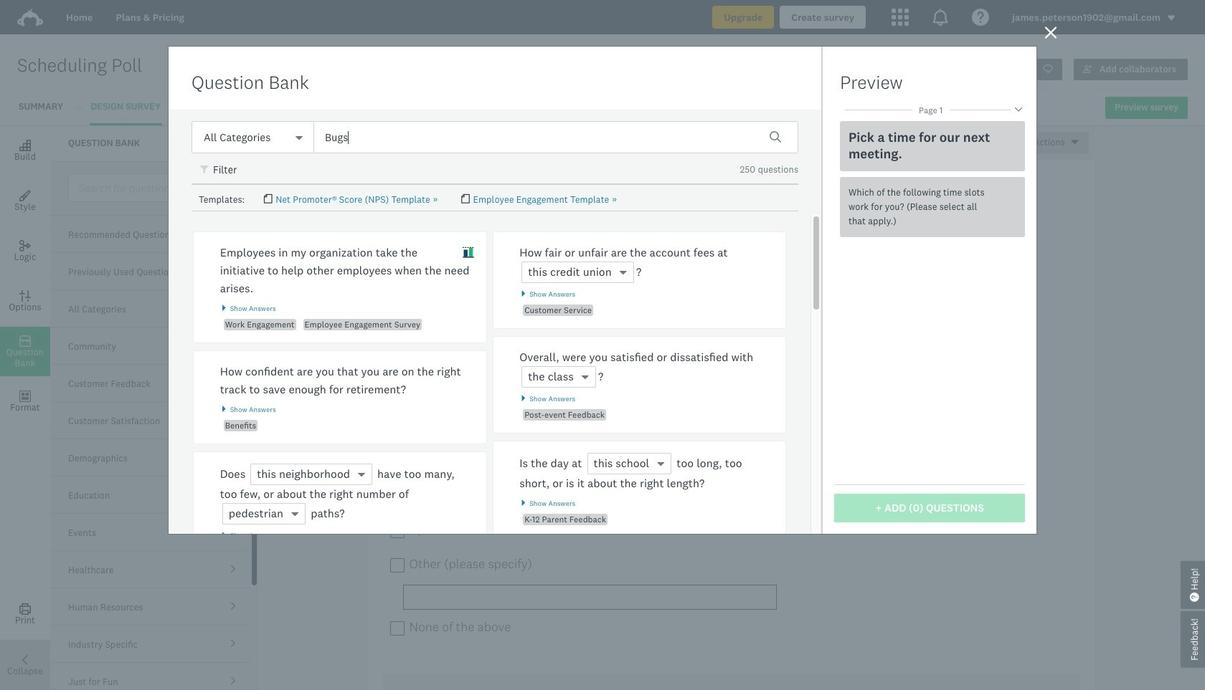 Task type: locate. For each thing, give the bounding box(es) containing it.
products icon image
[[892, 9, 909, 26], [932, 9, 949, 26]]

help icon image
[[972, 9, 989, 26]]

0 horizontal spatial products icon image
[[892, 9, 909, 26]]

1 vertical spatial icon   xjtfe image
[[462, 247, 474, 259]]

surveymonkey logo image
[[17, 9, 43, 27]]

2 products icon image from the left
[[932, 9, 949, 26]]

0 vertical spatial icon   xjtfe image
[[200, 165, 210, 175]]

1 horizontal spatial products icon image
[[932, 9, 949, 26]]

icon   xjtfe image
[[200, 165, 210, 175], [462, 247, 474, 259]]



Task type: describe. For each thing, give the bounding box(es) containing it.
Search SurveyMonkey Question Bank text field
[[313, 121, 798, 153]]

1 products icon image from the left
[[892, 9, 909, 26]]

Search for questions text field
[[68, 174, 250, 202]]

1 horizontal spatial icon   xjtfe image
[[462, 247, 474, 259]]

Other (please specify) text field
[[403, 585, 776, 610]]

0 horizontal spatial icon   xjtfe image
[[200, 165, 210, 175]]



Task type: vqa. For each thing, say whether or not it's contained in the screenshot.
right the Products Icon
yes



